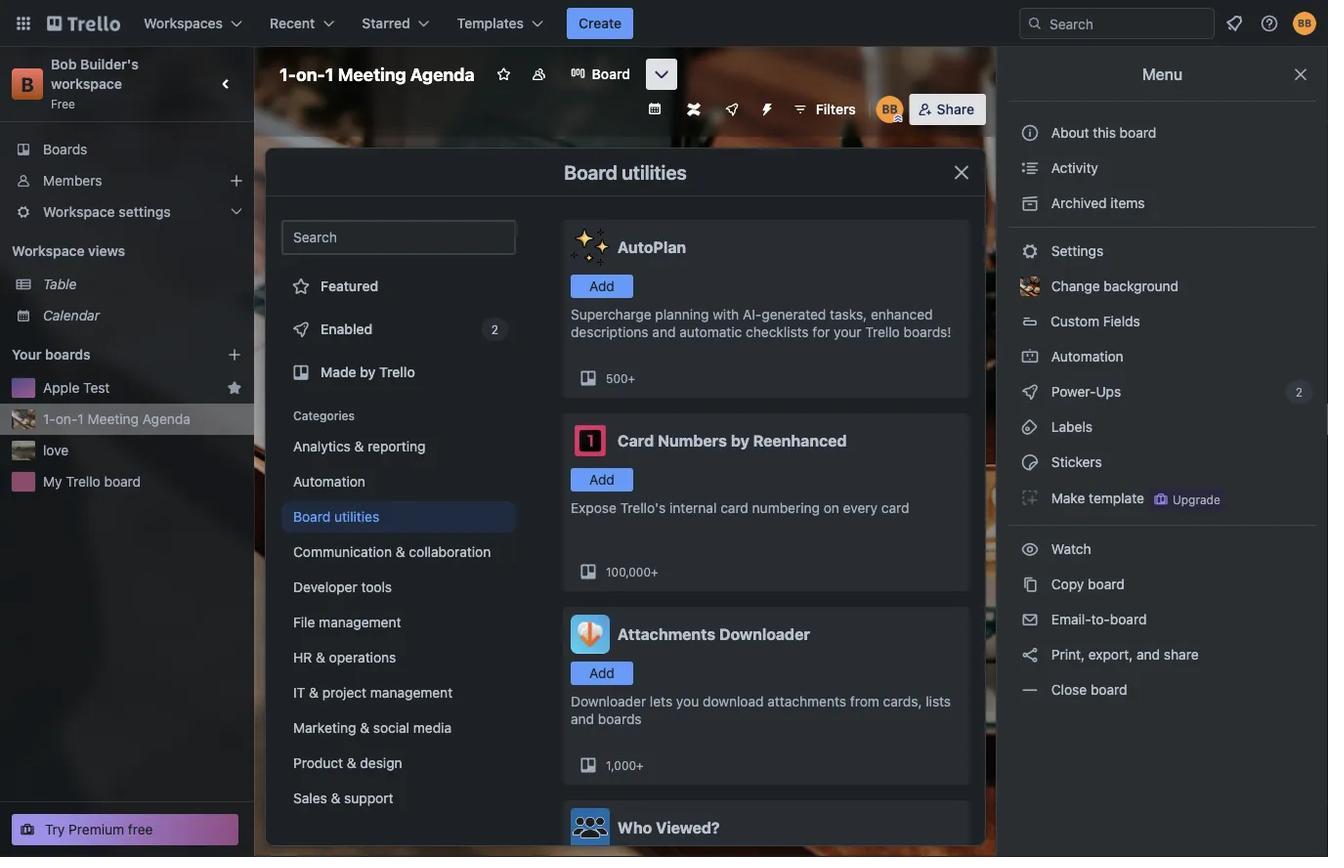 Task type: locate. For each thing, give the bounding box(es) containing it.
0 vertical spatial on-
[[296, 64, 325, 85]]

hr & operations
[[293, 649, 396, 666]]

2 horizontal spatial trello
[[865, 324, 900, 340]]

sm image left close
[[1020, 680, 1040, 700]]

about this board button
[[1009, 117, 1316, 149]]

boards up the 1,000
[[598, 711, 642, 727]]

4 sm image from the top
[[1020, 488, 1040, 507]]

& right analytics
[[354, 438, 364, 454]]

create
[[579, 15, 622, 31]]

0 horizontal spatial downloader
[[571, 693, 646, 710]]

1-on-1 meeting agenda inside "link"
[[43, 411, 190, 427]]

management up "operations"
[[319, 614, 401, 630]]

& left social
[[360, 720, 369, 736]]

0 horizontal spatial automation link
[[281, 466, 516, 497]]

change background
[[1048, 278, 1179, 294]]

1 vertical spatial board utilities
[[293, 509, 379, 525]]

background
[[1104, 278, 1179, 294]]

sm image left "email-"
[[1020, 610, 1040, 629]]

and for attachments downloader
[[571, 711, 594, 727]]

developer
[[293, 579, 357, 595]]

1 horizontal spatial card
[[881, 500, 909, 516]]

on-
[[296, 64, 325, 85], [56, 411, 78, 427]]

sm image inside print, export, and share link
[[1020, 645, 1040, 665]]

2 vertical spatial +
[[636, 758, 644, 772]]

and for autoplan
[[652, 324, 676, 340]]

agenda inside board name text field
[[410, 64, 475, 85]]

1 horizontal spatial 2
[[1296, 385, 1303, 399]]

add up supercharge
[[589, 278, 615, 294]]

0 vertical spatial trello
[[865, 324, 900, 340]]

0 horizontal spatial agenda
[[142, 411, 190, 427]]

add button up supercharge
[[571, 275, 633, 298]]

add up the 1,000
[[589, 665, 615, 681]]

board down love link
[[104, 474, 141, 490]]

card numbers by reenhanced
[[618, 431, 847, 450]]

board utilities link
[[281, 501, 516, 533]]

100,000
[[606, 565, 651, 579]]

board up to-
[[1088, 576, 1125, 592]]

agenda left 'star or unstar board' icon
[[410, 64, 475, 85]]

board utilities
[[564, 160, 687, 183], [293, 509, 379, 525]]

2 add button from the top
[[571, 468, 633, 492]]

workspace down 'members'
[[43, 204, 115, 220]]

sm image for close board
[[1020, 680, 1040, 700]]

0 vertical spatial downloader
[[719, 625, 810, 644]]

board for to-
[[1110, 611, 1147, 627]]

0 vertical spatial board
[[592, 66, 630, 82]]

board inside button
[[1120, 125, 1156, 141]]

sm image inside settings link
[[1020, 241, 1040, 261]]

sm image inside activity link
[[1020, 158, 1040, 178]]

1 horizontal spatial 1-on-1 meeting agenda
[[280, 64, 475, 85]]

0 horizontal spatial 2
[[491, 323, 498, 336]]

1 down apple test
[[78, 411, 84, 427]]

management inside it & project management link
[[370, 685, 453, 701]]

5 sm image from the top
[[1020, 539, 1040, 559]]

0 horizontal spatial board utilities
[[293, 509, 379, 525]]

by right "numbers" at the bottom of the page
[[731, 431, 749, 450]]

2 horizontal spatial +
[[651, 565, 658, 579]]

1 horizontal spatial board utilities
[[564, 160, 687, 183]]

meeting down test
[[87, 411, 139, 427]]

0 vertical spatial 1-on-1 meeting agenda
[[280, 64, 475, 85]]

marketing
[[293, 720, 356, 736]]

0 vertical spatial 1
[[325, 64, 334, 85]]

+ up attachments
[[651, 565, 658, 579]]

2 for enabled
[[491, 323, 498, 336]]

sm image left stickers
[[1020, 453, 1040, 472]]

who
[[618, 819, 652, 837]]

sm image inside the automation link
[[1020, 347, 1040, 367]]

+ down the descriptions
[[628, 371, 635, 385]]

0 horizontal spatial utilities
[[334, 509, 379, 525]]

Search field
[[1043, 9, 1214, 38]]

sm image for stickers
[[1020, 453, 1040, 472]]

2 sm image from the top
[[1020, 382, 1040, 402]]

0 vertical spatial meeting
[[338, 64, 406, 85]]

1 vertical spatial meeting
[[87, 411, 139, 427]]

1 vertical spatial 2
[[1296, 385, 1303, 399]]

board down export,
[[1091, 682, 1127, 698]]

7 sm image from the top
[[1020, 680, 1040, 700]]

management down hr & operations link
[[370, 685, 453, 701]]

board for trello
[[104, 474, 141, 490]]

1 horizontal spatial +
[[636, 758, 644, 772]]

2 vertical spatial and
[[571, 711, 594, 727]]

2 card from the left
[[881, 500, 909, 516]]

power-ups
[[1048, 384, 1125, 400]]

settings link
[[1009, 236, 1316, 267]]

by right the made
[[360, 364, 376, 380]]

1 add from the top
[[589, 278, 615, 294]]

trello
[[865, 324, 900, 340], [379, 364, 415, 380], [66, 474, 100, 490]]

0 horizontal spatial on-
[[56, 411, 78, 427]]

custom
[[1051, 313, 1099, 329]]

labels
[[1048, 419, 1093, 435]]

your
[[834, 324, 862, 340]]

download
[[703, 693, 764, 710]]

sm image inside copy board link
[[1020, 575, 1040, 594]]

0 vertical spatial add
[[589, 278, 615, 294]]

sm image left power-
[[1020, 382, 1040, 402]]

activity
[[1048, 160, 1098, 176]]

0 vertical spatial 2
[[491, 323, 498, 336]]

1 horizontal spatial on-
[[296, 64, 325, 85]]

sm image for email-to-board
[[1020, 610, 1040, 629]]

add button down attachments
[[571, 662, 633, 685]]

0 horizontal spatial trello
[[66, 474, 100, 490]]

featured
[[321, 278, 378, 294]]

downloader up download
[[719, 625, 810, 644]]

agenda up love link
[[142, 411, 190, 427]]

6 sm image from the top
[[1020, 575, 1040, 594]]

utilities up communication
[[334, 509, 379, 525]]

& down board utilities link at the left bottom of the page
[[396, 544, 405, 560]]

customize views image
[[652, 65, 671, 84]]

made by trello link
[[281, 353, 516, 392]]

workspace navigation collapse icon image
[[213, 70, 240, 98]]

sm image left labels
[[1020, 417, 1040, 437]]

board inside board link
[[592, 66, 630, 82]]

& for design
[[347, 755, 356, 771]]

sm image inside archived items link
[[1020, 194, 1040, 213]]

2 vertical spatial board
[[293, 509, 331, 525]]

automation
[[1048, 348, 1124, 365], [293, 474, 365, 490]]

developer tools
[[293, 579, 392, 595]]

1 vertical spatial add button
[[571, 468, 633, 492]]

calendar power-up image
[[647, 101, 662, 116]]

card right every
[[881, 500, 909, 516]]

board utilities down calendar power-up icon
[[564, 160, 687, 183]]

0 horizontal spatial boards
[[45, 346, 91, 363]]

trello right my
[[66, 474, 100, 490]]

and inside supercharge planning with ai-generated tasks, enhanced descriptions and automatic checklists for your trello boards!
[[652, 324, 676, 340]]

3 add button from the top
[[571, 662, 633, 685]]

1- up 'love'
[[43, 411, 56, 427]]

2 sm image from the top
[[1020, 241, 1040, 261]]

4 sm image from the top
[[1020, 453, 1040, 472]]

sm image for print, export, and share
[[1020, 645, 1040, 665]]

2 horizontal spatial and
[[1137, 647, 1160, 663]]

Search text field
[[281, 220, 516, 255]]

bob builder's workspace free
[[51, 56, 142, 110]]

trello right the made
[[379, 364, 415, 380]]

2 add from the top
[[589, 472, 615, 488]]

add for autoplan
[[589, 278, 615, 294]]

1 horizontal spatial automation link
[[1009, 341, 1316, 372]]

0 horizontal spatial +
[[628, 371, 635, 385]]

love link
[[43, 441, 242, 460]]

automation link down custom fields button
[[1009, 341, 1316, 372]]

0 vertical spatial 1-
[[280, 64, 296, 85]]

workspaces button
[[132, 8, 254, 39]]

your boards with 4 items element
[[12, 343, 197, 367]]

sm image inside watch link
[[1020, 539, 1040, 559]]

it & project management
[[293, 685, 453, 701]]

500
[[606, 371, 628, 385]]

0 horizontal spatial 1-
[[43, 411, 56, 427]]

2 vertical spatial add button
[[571, 662, 633, 685]]

0 vertical spatial utilities
[[622, 160, 687, 183]]

1 vertical spatial workspace
[[12, 243, 85, 259]]

1 vertical spatial +
[[651, 565, 658, 579]]

workspace settings button
[[0, 196, 254, 228]]

1 vertical spatial boards
[[598, 711, 642, 727]]

5 sm image from the top
[[1020, 610, 1040, 629]]

it
[[293, 685, 305, 701]]

1 vertical spatial management
[[370, 685, 453, 701]]

sm image for archived items
[[1020, 194, 1040, 213]]

1 vertical spatial agenda
[[142, 411, 190, 427]]

6 sm image from the top
[[1020, 645, 1040, 665]]

2 vertical spatial add
[[589, 665, 615, 681]]

product & design
[[293, 755, 402, 771]]

board for this
[[1120, 125, 1156, 141]]

star or unstar board image
[[496, 66, 512, 82]]

activity link
[[1009, 152, 1316, 184]]

+ for card
[[651, 565, 658, 579]]

board right this
[[1120, 125, 1156, 141]]

0 horizontal spatial 1-on-1 meeting agenda
[[43, 411, 190, 427]]

1- down recent
[[280, 64, 296, 85]]

featured link
[[281, 267, 516, 306]]

1 vertical spatial 1-
[[43, 411, 56, 427]]

1-on-1 meeting agenda down starred
[[280, 64, 475, 85]]

1 inside 1-on-1 meeting agenda "link"
[[78, 411, 84, 427]]

0 vertical spatial workspace
[[43, 204, 115, 220]]

b link
[[12, 68, 43, 100]]

templates
[[457, 15, 524, 31]]

1 add button from the top
[[571, 275, 633, 298]]

& right sales
[[331, 790, 340, 806]]

automation link
[[1009, 341, 1316, 372], [281, 466, 516, 497]]

+
[[628, 371, 635, 385], [651, 565, 658, 579], [636, 758, 644, 772]]

0 vertical spatial board utilities
[[564, 160, 687, 183]]

to-
[[1091, 611, 1110, 627]]

communication & collaboration link
[[281, 537, 516, 568]]

sm image for labels
[[1020, 417, 1040, 437]]

utilities down calendar power-up icon
[[622, 160, 687, 183]]

on- inside "link"
[[56, 411, 78, 427]]

workspace
[[51, 76, 122, 92]]

on- inside board name text field
[[296, 64, 325, 85]]

about this board
[[1051, 125, 1156, 141]]

automation down analytics
[[293, 474, 365, 490]]

boards up the apple
[[45, 346, 91, 363]]

sm image inside stickers "link"
[[1020, 453, 1040, 472]]

add up expose on the left bottom of the page
[[589, 472, 615, 488]]

lets
[[650, 693, 673, 710]]

copy board link
[[1009, 569, 1316, 600]]

workspace up table
[[12, 243, 85, 259]]

on- down recent popup button
[[296, 64, 325, 85]]

management inside file management link
[[319, 614, 401, 630]]

1 horizontal spatial and
[[652, 324, 676, 340]]

0 horizontal spatial 1
[[78, 411, 84, 427]]

my
[[43, 474, 62, 490]]

1 vertical spatial 1-on-1 meeting agenda
[[43, 411, 190, 427]]

downloader left lets
[[571, 693, 646, 710]]

0 vertical spatial boards
[[45, 346, 91, 363]]

1 horizontal spatial meeting
[[338, 64, 406, 85]]

with
[[713, 306, 739, 323]]

sm image inside email-to-board link
[[1020, 610, 1040, 629]]

cards,
[[883, 693, 922, 710]]

0 horizontal spatial and
[[571, 711, 594, 727]]

1 vertical spatial and
[[1137, 647, 1160, 663]]

Board name text field
[[270, 59, 484, 90]]

1 down recent popup button
[[325, 64, 334, 85]]

& for social
[[360, 720, 369, 736]]

on- down the apple
[[56, 411, 78, 427]]

filters
[[816, 101, 856, 117]]

3 sm image from the top
[[1020, 347, 1040, 367]]

sm image left activity
[[1020, 158, 1040, 178]]

trello down the enhanced
[[865, 324, 900, 340]]

and
[[652, 324, 676, 340], [1137, 647, 1160, 663], [571, 711, 594, 727]]

you
[[676, 693, 699, 710]]

social
[[373, 720, 410, 736]]

boards
[[45, 346, 91, 363], [598, 711, 642, 727]]

& right it
[[309, 685, 319, 701]]

0 horizontal spatial card
[[720, 500, 749, 516]]

file
[[293, 614, 315, 630]]

attachments downloader
[[618, 625, 810, 644]]

board
[[1120, 125, 1156, 141], [104, 474, 141, 490], [1088, 576, 1125, 592], [1110, 611, 1147, 627], [1091, 682, 1127, 698]]

& for collaboration
[[396, 544, 405, 560]]

share
[[1164, 647, 1199, 663]]

sm image
[[1020, 194, 1040, 213], [1020, 241, 1040, 261], [1020, 347, 1040, 367], [1020, 488, 1040, 507], [1020, 539, 1040, 559], [1020, 575, 1040, 594]]

2 vertical spatial trello
[[66, 474, 100, 490]]

0 horizontal spatial by
[[360, 364, 376, 380]]

1 horizontal spatial boards
[[598, 711, 642, 727]]

1 horizontal spatial agenda
[[410, 64, 475, 85]]

1- inside "link"
[[43, 411, 56, 427]]

template
[[1089, 490, 1144, 506]]

2
[[491, 323, 498, 336], [1296, 385, 1303, 399]]

1 horizontal spatial 1
[[325, 64, 334, 85]]

email-to-board link
[[1009, 604, 1316, 635]]

automation up power-ups
[[1048, 348, 1124, 365]]

board inside board utilities link
[[293, 509, 331, 525]]

0 notifications image
[[1223, 12, 1246, 35]]

1 vertical spatial automation link
[[281, 466, 516, 497]]

trello inside supercharge planning with ai-generated tasks, enhanced descriptions and automatic checklists for your trello boards!
[[865, 324, 900, 340]]

sm image inside labels link
[[1020, 417, 1040, 437]]

0 vertical spatial add button
[[571, 275, 633, 298]]

0 vertical spatial agenda
[[410, 64, 475, 85]]

1 vertical spatial add
[[589, 472, 615, 488]]

& left design
[[347, 755, 356, 771]]

+ up who
[[636, 758, 644, 772]]

add button for card numbers by reenhanced
[[571, 468, 633, 492]]

board
[[592, 66, 630, 82], [564, 160, 617, 183], [293, 509, 331, 525]]

planning
[[655, 306, 709, 323]]

0 vertical spatial by
[[360, 364, 376, 380]]

meeting down starred
[[338, 64, 406, 85]]

1 sm image from the top
[[1020, 158, 1040, 178]]

sm image inside the close board link
[[1020, 680, 1040, 700]]

1 vertical spatial 1
[[78, 411, 84, 427]]

& inside "link"
[[354, 438, 364, 454]]

members link
[[0, 165, 254, 196]]

card right internal
[[720, 500, 749, 516]]

board utilities up communication
[[293, 509, 379, 525]]

back to home image
[[47, 8, 120, 39]]

1 horizontal spatial automation
[[1048, 348, 1124, 365]]

automation link up board utilities link at the left bottom of the page
[[281, 466, 516, 497]]

1 horizontal spatial trello
[[379, 364, 415, 380]]

sm image
[[1020, 158, 1040, 178], [1020, 382, 1040, 402], [1020, 417, 1040, 437], [1020, 453, 1040, 472], [1020, 610, 1040, 629], [1020, 645, 1040, 665], [1020, 680, 1040, 700]]

1 vertical spatial on-
[[56, 411, 78, 427]]

0 vertical spatial management
[[319, 614, 401, 630]]

board up print, export, and share
[[1110, 611, 1147, 627]]

management
[[319, 614, 401, 630], [370, 685, 453, 701]]

&
[[354, 438, 364, 454], [396, 544, 405, 560], [316, 649, 325, 666], [309, 685, 319, 701], [360, 720, 369, 736], [347, 755, 356, 771], [331, 790, 340, 806]]

1 horizontal spatial 1-
[[280, 64, 296, 85]]

sm image left print,
[[1020, 645, 1040, 665]]

& right 'hr'
[[316, 649, 325, 666]]

1 sm image from the top
[[1020, 194, 1040, 213]]

recent button
[[258, 8, 346, 39]]

1
[[325, 64, 334, 85], [78, 411, 84, 427]]

hr & operations link
[[281, 642, 516, 673]]

add button up expose on the left bottom of the page
[[571, 468, 633, 492]]

3 add from the top
[[589, 665, 615, 681]]

1 vertical spatial downloader
[[571, 693, 646, 710]]

custom fields button
[[1009, 306, 1316, 337]]

hr
[[293, 649, 312, 666]]

3 sm image from the top
[[1020, 417, 1040, 437]]

100,000 +
[[606, 565, 658, 579]]

developer tools link
[[281, 572, 516, 603]]

project
[[322, 685, 367, 701]]

views
[[88, 243, 125, 259]]

1-on-1 meeting agenda down apple test link
[[43, 411, 190, 427]]

workspace inside dropdown button
[[43, 204, 115, 220]]

upgrade
[[1173, 493, 1221, 506]]

1 vertical spatial by
[[731, 431, 749, 450]]

utilities
[[622, 160, 687, 183], [334, 509, 379, 525]]

0 horizontal spatial meeting
[[87, 411, 139, 427]]

0 horizontal spatial automation
[[293, 474, 365, 490]]

0 vertical spatial and
[[652, 324, 676, 340]]

and inside downloader lets you download attachments from cards, lists and boards
[[571, 711, 594, 727]]

meeting
[[338, 64, 406, 85], [87, 411, 139, 427]]



Task type: describe. For each thing, give the bounding box(es) containing it.
share
[[937, 101, 974, 117]]

lists
[[926, 693, 951, 710]]

settings
[[119, 204, 171, 220]]

confluence icon image
[[687, 103, 701, 116]]

email-
[[1051, 611, 1091, 627]]

card
[[618, 431, 654, 450]]

your
[[12, 346, 42, 363]]

2 for power-ups
[[1296, 385, 1303, 399]]

print,
[[1051, 647, 1085, 663]]

archived items link
[[1009, 188, 1316, 219]]

test
[[83, 380, 110, 396]]

every
[[843, 500, 878, 516]]

1 inside board name text field
[[325, 64, 334, 85]]

sm image for activity
[[1020, 158, 1040, 178]]

export,
[[1089, 647, 1133, 663]]

try premium free button
[[12, 814, 238, 845]]

add board image
[[227, 347, 242, 363]]

0 vertical spatial +
[[628, 371, 635, 385]]

settings
[[1048, 243, 1104, 259]]

members
[[43, 172, 102, 189]]

calendar
[[43, 307, 100, 323]]

1 horizontal spatial by
[[731, 431, 749, 450]]

reenhanced
[[753, 431, 847, 450]]

board link
[[559, 59, 642, 90]]

1 horizontal spatial downloader
[[719, 625, 810, 644]]

1 vertical spatial trello
[[379, 364, 415, 380]]

apple test link
[[43, 378, 219, 398]]

1 vertical spatial automation
[[293, 474, 365, 490]]

agenda inside "link"
[[142, 411, 190, 427]]

& for reporting
[[354, 438, 364, 454]]

sm image for watch
[[1020, 539, 1040, 559]]

add for attachments downloader
[[589, 665, 615, 681]]

collaboration
[[409, 544, 491, 560]]

it & project management link
[[281, 677, 516, 709]]

marketing & social media
[[293, 720, 452, 736]]

add button for attachments downloader
[[571, 662, 633, 685]]

file management
[[293, 614, 401, 630]]

sales & support
[[293, 790, 393, 806]]

meeting inside "link"
[[87, 411, 139, 427]]

internal
[[670, 500, 717, 516]]

numbers
[[658, 431, 727, 450]]

0 vertical spatial automation
[[1048, 348, 1124, 365]]

free
[[128, 821, 153, 838]]

expose trello's internal card numbering on every card
[[571, 500, 909, 516]]

1-on-1 meeting agenda inside board name text field
[[280, 64, 475, 85]]

my trello board
[[43, 474, 141, 490]]

close board link
[[1009, 674, 1316, 706]]

boards inside downloader lets you download attachments from cards, lists and boards
[[598, 711, 642, 727]]

sm image for automation
[[1020, 347, 1040, 367]]

design
[[360, 755, 402, 771]]

expose
[[571, 500, 617, 516]]

about
[[1051, 125, 1089, 141]]

power-
[[1051, 384, 1096, 400]]

1 vertical spatial board
[[564, 160, 617, 183]]

change
[[1051, 278, 1100, 294]]

enabled
[[321, 321, 373, 337]]

bob builder (bobbuilder40) image
[[876, 96, 904, 123]]

open information menu image
[[1260, 14, 1279, 33]]

downloader inside downloader lets you download attachments from cards, lists and boards
[[571, 693, 646, 710]]

my trello board link
[[43, 472, 242, 492]]

free
[[51, 97, 75, 110]]

this member is an admin of this board. image
[[894, 114, 903, 123]]

enhanced
[[871, 306, 933, 323]]

watch link
[[1009, 534, 1316, 565]]

1-on-1 meeting agenda link
[[43, 410, 242, 429]]

tasks,
[[830, 306, 867, 323]]

workspace for workspace views
[[12, 243, 85, 259]]

change background link
[[1009, 271, 1316, 302]]

boards
[[43, 141, 87, 157]]

b
[[21, 72, 34, 95]]

archived items
[[1048, 195, 1145, 211]]

& for support
[[331, 790, 340, 806]]

print, export, and share link
[[1009, 639, 1316, 670]]

stickers
[[1048, 454, 1102, 470]]

sm image for make template
[[1020, 488, 1040, 507]]

1 vertical spatial utilities
[[334, 509, 379, 525]]

0 vertical spatial automation link
[[1009, 341, 1316, 372]]

communication
[[293, 544, 392, 560]]

+ for attachments
[[636, 758, 644, 772]]

power ups image
[[724, 102, 740, 117]]

1 card from the left
[[720, 500, 749, 516]]

watch
[[1048, 541, 1095, 557]]

stickers link
[[1009, 447, 1316, 478]]

sm image for power-ups
[[1020, 382, 1040, 402]]

1- inside board name text field
[[280, 64, 296, 85]]

attachments
[[768, 693, 846, 710]]

media
[[413, 720, 452, 736]]

add for card numbers by reenhanced
[[589, 472, 615, 488]]

1,000
[[606, 758, 636, 772]]

sm image for copy board
[[1020, 575, 1040, 594]]

close
[[1051, 682, 1087, 698]]

numbering
[[752, 500, 820, 516]]

& for operations
[[316, 649, 325, 666]]

add button for autoplan
[[571, 275, 633, 298]]

automation image
[[751, 94, 779, 121]]

workspace for workspace settings
[[43, 204, 115, 220]]

try
[[45, 821, 65, 838]]

workspace visible image
[[531, 66, 547, 82]]

primary element
[[0, 0, 1328, 47]]

print, export, and share
[[1048, 647, 1199, 663]]

bob builder (bobbuilder40) image
[[1293, 12, 1316, 35]]

& for project
[[309, 685, 319, 701]]

generated
[[762, 306, 826, 323]]

from
[[850, 693, 879, 710]]

email-to-board
[[1048, 611, 1147, 627]]

bob builder's workspace link
[[51, 56, 142, 92]]

1 horizontal spatial utilities
[[622, 160, 687, 183]]

starred
[[362, 15, 410, 31]]

sales & support link
[[281, 783, 516, 814]]

recent
[[270, 15, 315, 31]]

sm image for settings
[[1020, 241, 1040, 261]]

viewed?
[[656, 819, 720, 837]]

this
[[1093, 125, 1116, 141]]

attachments
[[618, 625, 716, 644]]

archived
[[1051, 195, 1107, 211]]

on
[[824, 500, 839, 516]]

starred icon image
[[227, 380, 242, 396]]

filters button
[[787, 94, 862, 125]]

product
[[293, 755, 343, 771]]

meeting inside board name text field
[[338, 64, 406, 85]]

made
[[321, 364, 356, 380]]

workspace views
[[12, 243, 125, 259]]

table link
[[43, 275, 242, 294]]

search image
[[1027, 16, 1043, 31]]



Task type: vqa. For each thing, say whether or not it's contained in the screenshot.
THE JOHN SMITH (JOHNSMITH38824343) image
no



